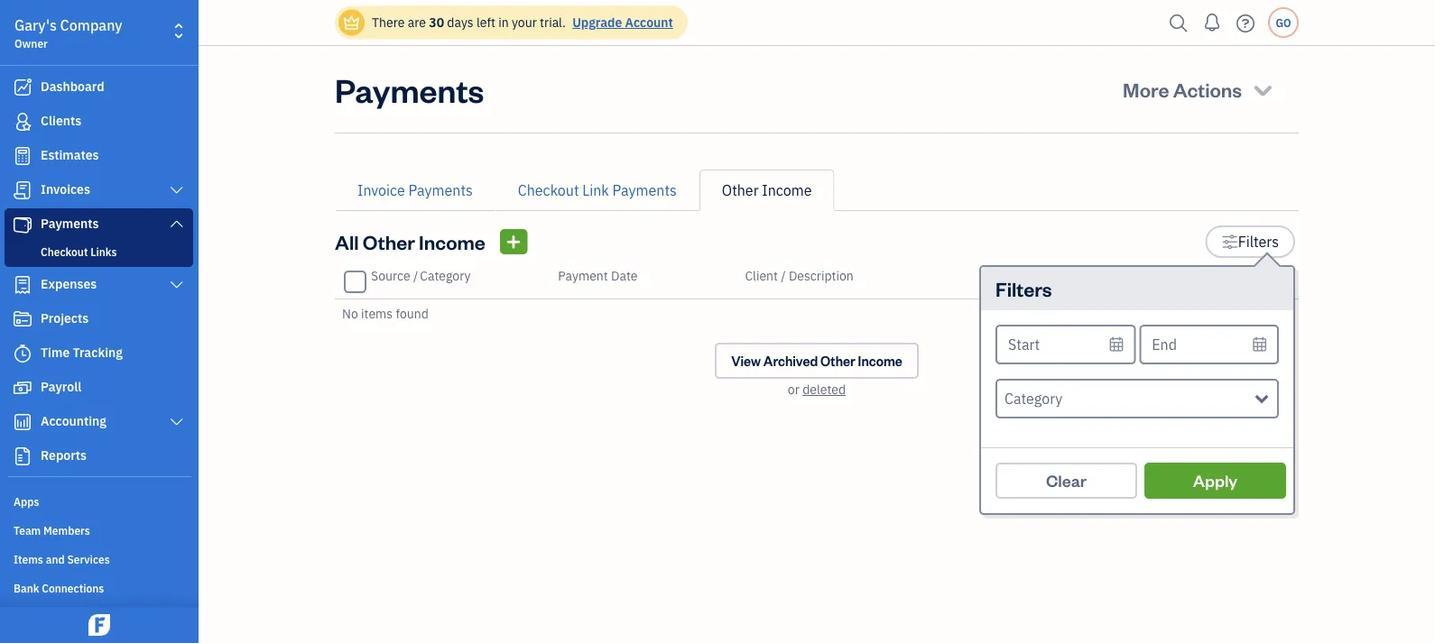 Task type: locate. For each thing, give the bounding box(es) containing it.
1 vertical spatial other
[[363, 229, 415, 255]]

clear button
[[996, 463, 1137, 499]]

projects
[[41, 310, 89, 327]]

view
[[731, 352, 761, 370]]

other income link
[[699, 170, 834, 211]]

0 horizontal spatial checkout
[[41, 245, 88, 259]]

1 horizontal spatial other
[[722, 181, 759, 200]]

filters
[[1238, 232, 1279, 251], [996, 276, 1052, 301]]

filters button
[[1205, 226, 1295, 258]]

Start date in MM/DD/YYYY format text field
[[996, 325, 1136, 365]]

chart image
[[12, 413, 33, 431]]

or deleted
[[788, 381, 846, 398]]

filters up amount "button"
[[1238, 232, 1279, 251]]

reports
[[41, 447, 87, 464]]

invoice image
[[12, 181, 33, 199]]

payments down are
[[335, 68, 484, 111]]

dashboard link
[[5, 71, 193, 104]]

checkout up the expenses
[[41, 245, 88, 259]]

0 vertical spatial checkout
[[518, 181, 579, 200]]

timer image
[[12, 345, 33, 363]]

no
[[342, 306, 358, 322]]

2 horizontal spatial income
[[858, 352, 902, 370]]

0 vertical spatial filters
[[1238, 232, 1279, 251]]

chevron large down image inside 'payments' link
[[168, 217, 185, 231]]

invoices link
[[5, 174, 193, 207]]

gary's
[[14, 16, 57, 35]]

checkout links link
[[8, 241, 190, 263]]

other up deleted
[[821, 352, 856, 370]]

other up source
[[363, 229, 415, 255]]

actions
[[1173, 76, 1242, 102]]

payments right link
[[613, 181, 677, 200]]

filters inside filters dropdown button
[[1238, 232, 1279, 251]]

payments right invoice
[[409, 181, 473, 200]]

add new other income entry image
[[505, 231, 522, 253]]

items
[[14, 552, 43, 567]]

tracking
[[73, 344, 123, 361]]

chevron large down image up checkout links link
[[168, 217, 185, 231]]

checkout
[[518, 181, 579, 200], [41, 245, 88, 259]]

no items found
[[342, 306, 429, 322]]

account
[[625, 14, 673, 31]]

checkout left link
[[518, 181, 579, 200]]

chevron large down image inside invoices link
[[168, 183, 185, 198]]

more
[[1123, 76, 1169, 102]]

all other income
[[335, 229, 486, 255]]

freshbooks image
[[85, 615, 114, 636]]

1 chevron large down image from the top
[[168, 183, 185, 198]]

bank connections
[[14, 581, 104, 596]]

/ for description
[[781, 268, 786, 284]]

chevron large down image inside expenses link
[[168, 278, 185, 292]]

/ right client
[[781, 268, 786, 284]]

time tracking
[[41, 344, 123, 361]]

chevron large down image for invoices
[[168, 183, 185, 198]]

Category search field
[[1005, 388, 1256, 410]]

gary's company owner
[[14, 16, 122, 51]]

reports link
[[5, 441, 193, 473]]

checkout inside main "element"
[[41, 245, 88, 259]]

there
[[372, 14, 405, 31]]

filters up "start date in mm/dd/yyyy format" text field
[[996, 276, 1052, 301]]

all
[[335, 229, 359, 255]]

1 horizontal spatial income
[[762, 181, 812, 200]]

payments inside 'payments' link
[[41, 215, 99, 232]]

0 horizontal spatial income
[[419, 229, 486, 255]]

2 chevron large down image from the top
[[168, 217, 185, 231]]

items and services
[[14, 552, 110, 567]]

checkout for checkout links
[[41, 245, 88, 259]]

time
[[41, 344, 70, 361]]

apps link
[[5, 487, 193, 515]]

1 vertical spatial filters
[[996, 276, 1052, 301]]

1 / from the left
[[413, 268, 418, 284]]

chevron large down image inside accounting link
[[168, 415, 185, 430]]

connections
[[42, 581, 104, 596]]

/ right source
[[413, 268, 418, 284]]

other up client
[[722, 181, 759, 200]]

0 horizontal spatial filters
[[996, 276, 1052, 301]]

invoice
[[357, 181, 405, 200]]

payments
[[335, 68, 484, 111], [409, 181, 473, 200], [613, 181, 677, 200], [41, 215, 99, 232]]

chevron large down image down payroll "link" at bottom left
[[168, 415, 185, 430]]

1 vertical spatial checkout
[[41, 245, 88, 259]]

checkout for checkout link payments
[[518, 181, 579, 200]]

accounting link
[[5, 406, 193, 439]]

1 horizontal spatial /
[[781, 268, 786, 284]]

team members link
[[5, 516, 193, 543]]

1 vertical spatial income
[[419, 229, 486, 255]]

notifications image
[[1198, 5, 1227, 41]]

payments up checkout links
[[41, 215, 99, 232]]

2 / from the left
[[781, 268, 786, 284]]

2 horizontal spatial other
[[821, 352, 856, 370]]

expenses
[[41, 276, 97, 292]]

checkout link payments link
[[495, 170, 699, 211]]

checkout link payments
[[518, 181, 677, 200]]

chevron large down image for payments
[[168, 217, 185, 231]]

4 chevron large down image from the top
[[168, 415, 185, 430]]

/
[[413, 268, 418, 284], [781, 268, 786, 284]]

payroll link
[[5, 372, 193, 404]]

3 chevron large down image from the top
[[168, 278, 185, 292]]

expense image
[[12, 276, 33, 294]]

go button
[[1268, 7, 1299, 38]]

1 horizontal spatial checkout
[[518, 181, 579, 200]]

1 horizontal spatial filters
[[1238, 232, 1279, 251]]

payment
[[558, 268, 608, 284]]

main element
[[0, 0, 244, 644]]

payment date button
[[558, 268, 638, 284]]

income
[[762, 181, 812, 200], [419, 229, 486, 255], [858, 352, 902, 370]]

view archived other income link
[[715, 343, 919, 379]]

payments link
[[5, 209, 193, 241]]

chevron large down image down estimates link
[[168, 183, 185, 198]]

chevron large down image
[[168, 183, 185, 198], [168, 217, 185, 231], [168, 278, 185, 292], [168, 415, 185, 430]]

clear
[[1046, 470, 1087, 492]]

other
[[722, 181, 759, 200], [363, 229, 415, 255], [821, 352, 856, 370]]

0 vertical spatial other
[[722, 181, 759, 200]]

chevron large down image down checkout links link
[[168, 278, 185, 292]]

links
[[90, 245, 117, 259]]

owner
[[14, 36, 48, 51]]

checkout inside "link"
[[518, 181, 579, 200]]

0 horizontal spatial other
[[363, 229, 415, 255]]

0 horizontal spatial /
[[413, 268, 418, 284]]

crown image
[[342, 13, 361, 32]]



Task type: vqa. For each thing, say whether or not it's contained in the screenshot.
bottommost chevron large down icon
yes



Task type: describe. For each thing, give the bounding box(es) containing it.
dashboard image
[[12, 79, 33, 97]]

in
[[498, 14, 509, 31]]

invoice payments
[[357, 181, 473, 200]]

or
[[788, 381, 800, 398]]

view archived other income
[[731, 352, 902, 370]]

checkout links
[[41, 245, 117, 259]]

dashboard
[[41, 78, 104, 95]]

project image
[[12, 311, 33, 329]]

trial.
[[540, 14, 566, 31]]

chevron large down image for accounting
[[168, 415, 185, 430]]

projects link
[[5, 303, 193, 336]]

amount button
[[1247, 268, 1292, 284]]

/ for category
[[413, 268, 418, 284]]

upgrade
[[572, 14, 622, 31]]

clients
[[41, 112, 81, 129]]

settings image
[[1222, 231, 1238, 253]]

team
[[14, 524, 41, 538]]

go
[[1276, 15, 1291, 30]]

payments inside "checkout link payments" "link"
[[613, 181, 677, 200]]

there are 30 days left in your trial. upgrade account
[[372, 14, 673, 31]]

upgrade account link
[[569, 14, 673, 31]]

report image
[[12, 448, 33, 466]]

30
[[429, 14, 444, 31]]

client
[[745, 268, 778, 284]]

estimate image
[[12, 147, 33, 165]]

bank connections link
[[5, 574, 193, 601]]

estimates
[[41, 147, 99, 163]]

expenses link
[[5, 269, 193, 301]]

money image
[[12, 379, 33, 397]]

2 vertical spatial income
[[858, 352, 902, 370]]

description
[[789, 268, 854, 284]]

source / category
[[371, 268, 471, 284]]

accounting
[[41, 413, 106, 430]]

bank
[[14, 581, 39, 596]]

time tracking link
[[5, 338, 193, 370]]

chevrondown image
[[1251, 77, 1275, 102]]

items and services link
[[5, 545, 193, 572]]

more actions button
[[1107, 68, 1292, 111]]

archived
[[763, 352, 818, 370]]

client image
[[12, 113, 33, 131]]

found
[[396, 306, 429, 322]]

deleted link
[[803, 381, 846, 398]]

payment date
[[558, 268, 638, 284]]

estimates link
[[5, 140, 193, 172]]

deleted
[[803, 381, 846, 398]]

go to help image
[[1231, 9, 1260, 37]]

services
[[67, 552, 110, 567]]

search image
[[1164, 9, 1193, 37]]

payroll
[[41, 379, 81, 395]]

days
[[447, 14, 474, 31]]

and
[[46, 552, 65, 567]]

members
[[43, 524, 90, 538]]

apps
[[14, 495, 39, 509]]

0 vertical spatial income
[[762, 181, 812, 200]]

amount
[[1247, 268, 1292, 284]]

client / description
[[745, 268, 854, 284]]

are
[[408, 14, 426, 31]]

your
[[512, 14, 537, 31]]

apply button
[[1145, 463, 1286, 499]]

more actions
[[1123, 76, 1242, 102]]

left
[[477, 14, 495, 31]]

company
[[60, 16, 122, 35]]

chevron large down image for expenses
[[168, 278, 185, 292]]

payments inside the invoice payments link
[[409, 181, 473, 200]]

other income
[[722, 181, 812, 200]]

apply
[[1193, 470, 1238, 492]]

2 vertical spatial other
[[821, 352, 856, 370]]

date
[[611, 268, 638, 284]]

source
[[371, 268, 410, 284]]

category
[[420, 268, 471, 284]]

invoice payments link
[[335, 170, 495, 211]]

team members
[[14, 524, 90, 538]]

link
[[582, 181, 609, 200]]

items
[[361, 306, 393, 322]]

payment image
[[12, 216, 33, 234]]

invoices
[[41, 181, 90, 198]]

End date in MM/DD/YYYY format text field
[[1139, 325, 1279, 365]]

clients link
[[5, 106, 193, 138]]



